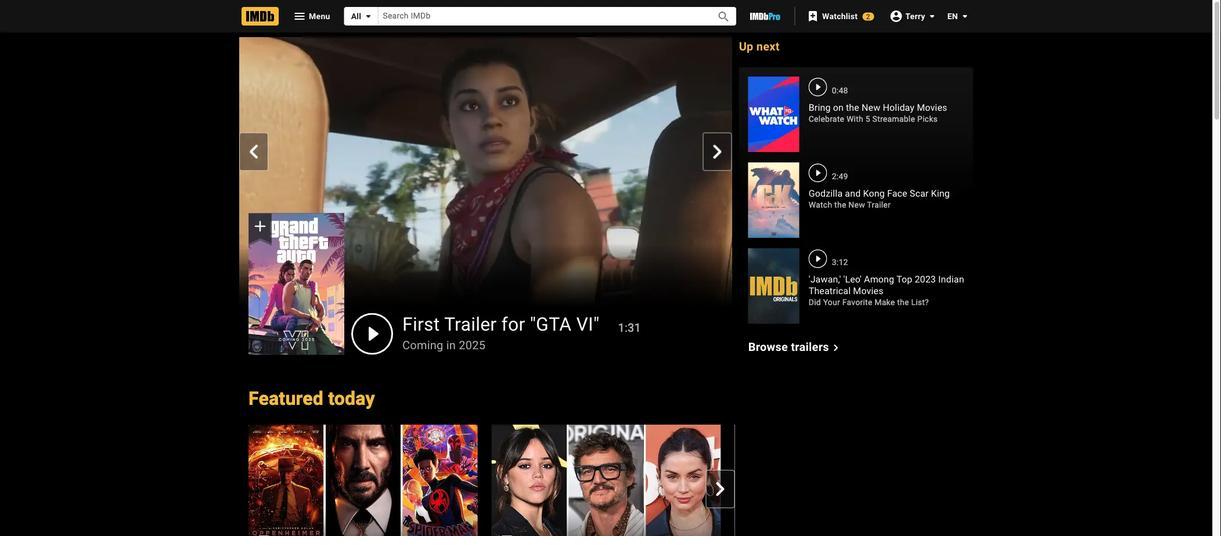 Task type: vqa. For each thing, say whether or not it's contained in the screenshot.
'2023'
yes



Task type: describe. For each thing, give the bounding box(es) containing it.
5 new 2023 holiday movies to watch image
[[749, 77, 800, 152]]

list?
[[912, 298, 930, 308]]

submit search image
[[717, 10, 731, 24]]

watchlist
[[823, 11, 858, 21]]

watch
[[809, 200, 833, 210]]

watchlist image
[[806, 9, 820, 23]]

1 vertical spatial chevron right inline image
[[714, 483, 728, 497]]

chevron right image
[[829, 341, 843, 355]]

2
[[867, 12, 871, 21]]

favorite
[[843, 298, 873, 308]]

godzilla x kong: the new empire image
[[749, 163, 800, 238]]

chevron left inline image
[[247, 145, 261, 159]]

1:31
[[618, 322, 641, 335]]

first trailer for "gta vi" element
[[239, 37, 733, 355]]

godzilla
[[809, 188, 843, 199]]

in
[[447, 339, 456, 353]]

All search field
[[344, 7, 737, 26]]

'jawan,' 'leo' among top 2023 indian theatrical movies did your favorite make the list?
[[809, 274, 965, 308]]

arrow drop down image for en
[[959, 9, 973, 23]]

first
[[403, 314, 440, 336]]

home image
[[242, 7, 279, 26]]

picks
[[918, 114, 938, 124]]

make
[[875, 298, 896, 308]]

first trailer for "gta vi" group
[[239, 37, 733, 355]]

up
[[739, 40, 754, 53]]

holiday
[[883, 102, 915, 113]]

poster image
[[249, 425, 478, 537]]

new inside godzilla and kong face scar king watch the new trailer
[[849, 200, 866, 210]]

godzilla and kong face scar king watch the new trailer
[[809, 188, 950, 210]]

top 10 most popular indian theatrical movies of 2023 image
[[749, 249, 800, 324]]

and
[[845, 188, 861, 199]]

account circle image
[[890, 9, 904, 23]]

did
[[809, 298, 821, 308]]

arrow drop down image
[[926, 9, 940, 23]]

top
[[897, 274, 913, 285]]

trailer inside group
[[444, 314, 497, 336]]



Task type: locate. For each thing, give the bounding box(es) containing it.
menu image
[[293, 9, 307, 23]]

"gta
[[530, 314, 572, 336]]

movies inside 'jawan,' 'leo' among top 2023 indian theatrical movies did your favorite make the list?
[[854, 286, 884, 297]]

face
[[888, 188, 908, 199]]

1 horizontal spatial movies
[[917, 102, 948, 113]]

en
[[948, 11, 959, 21]]

new inside bring on the new holiday movies celebrate with 5 streamable picks
[[862, 102, 881, 113]]

0 horizontal spatial movies
[[854, 286, 884, 297]]

production art image
[[735, 425, 964, 537]]

first trailer for "gta vi" image
[[239, 37, 733, 315]]

movies
[[917, 102, 948, 113], [854, 286, 884, 297]]

trailer down kong
[[868, 200, 891, 210]]

kong
[[864, 188, 885, 199]]

your
[[824, 298, 841, 308]]

terry
[[906, 11, 926, 21]]

featured
[[249, 388, 324, 410]]

arrow drop down image right arrow drop down icon
[[959, 9, 973, 23]]

coming in 2025
[[403, 339, 486, 353]]

all
[[351, 11, 362, 21]]

with
[[847, 114, 864, 124]]

bring
[[809, 102, 831, 113]]

1 vertical spatial trailer
[[444, 314, 497, 336]]

5
[[866, 114, 871, 124]]

1 arrow drop down image from the left
[[362, 9, 375, 23]]

scar
[[910, 188, 929, 199]]

arrow drop down image
[[362, 9, 375, 23], [959, 9, 973, 23]]

the inside godzilla and kong face scar king watch the new trailer
[[835, 200, 847, 210]]

streamable
[[873, 114, 916, 124]]

new up 5
[[862, 102, 881, 113]]

1 horizontal spatial arrow drop down image
[[959, 9, 973, 23]]

today
[[328, 388, 375, 410]]

0 horizontal spatial trailer
[[444, 314, 497, 336]]

1 vertical spatial movies
[[854, 286, 884, 297]]

1 vertical spatial new
[[849, 200, 866, 210]]

theatrical
[[809, 286, 851, 297]]

browse trailers
[[749, 341, 829, 354]]

up next
[[739, 40, 780, 53]]

coming
[[403, 339, 444, 353]]

2 arrow drop down image from the left
[[959, 9, 973, 23]]

0 vertical spatial chevron right inline image
[[711, 145, 725, 159]]

0 horizontal spatial arrow drop down image
[[362, 9, 375, 23]]

king
[[932, 188, 950, 199]]

'leo'
[[844, 274, 862, 285]]

new
[[862, 102, 881, 113], [849, 200, 866, 210]]

browse
[[749, 341, 788, 354]]

1 vertical spatial the
[[835, 200, 847, 210]]

'jawan,'
[[809, 274, 841, 285]]

arrow drop down image right "menu"
[[362, 9, 375, 23]]

trailers
[[791, 341, 829, 354]]

celebrate
[[809, 114, 845, 124]]

browse trailers link
[[749, 341, 843, 355]]

vi"
[[577, 314, 600, 336]]

2023
[[915, 274, 936, 285]]

for
[[502, 314, 525, 336]]

next
[[757, 40, 780, 53]]

2 vertical spatial the
[[898, 298, 910, 308]]

2025
[[459, 339, 486, 353]]

on
[[833, 102, 844, 113]]

None field
[[378, 7, 704, 25]]

among
[[865, 274, 895, 285]]

group
[[249, 213, 345, 355], [235, 425, 964, 537], [249, 425, 478, 537], [492, 425, 721, 537], [735, 425, 964, 537]]

terry button
[[884, 6, 940, 27]]

Search IMDb text field
[[378, 7, 704, 25]]

trailer inside godzilla and kong face scar king watch the new trailer
[[868, 200, 891, 210]]

all button
[[344, 7, 378, 26]]

1 horizontal spatial trailer
[[868, 200, 891, 210]]

3:12
[[832, 258, 849, 267]]

0 vertical spatial trailer
[[868, 200, 891, 210]]

movies inside bring on the new holiday movies celebrate with 5 streamable picks
[[917, 102, 948, 113]]

bring on the new holiday movies celebrate with 5 streamable picks
[[809, 102, 948, 124]]

the inside bring on the new holiday movies celebrate with 5 streamable picks
[[846, 102, 860, 113]]

none field inside "all" search field
[[378, 7, 704, 25]]

2:49
[[832, 172, 849, 181]]

the up with
[[846, 102, 860, 113]]

new down and
[[849, 200, 866, 210]]

the inside 'jawan,' 'leo' among top 2023 indian theatrical movies did your favorite make the list?
[[898, 298, 910, 308]]

en button
[[939, 6, 973, 27]]

0 vertical spatial the
[[846, 102, 860, 113]]

indian
[[939, 274, 965, 285]]

arrow drop down image inside all button
[[362, 9, 375, 23]]

chevron right inline image
[[711, 145, 725, 159], [714, 483, 728, 497]]

movies up favorite
[[854, 286, 884, 297]]

menu
[[309, 11, 330, 21]]

trailer
[[868, 200, 891, 210], [444, 314, 497, 336]]

first trailer for "gta vi"
[[403, 314, 600, 336]]

arrow drop down image inside en button
[[959, 9, 973, 23]]

the left list?
[[898, 298, 910, 308]]

trailer up 2025
[[444, 314, 497, 336]]

movies up 'picks'
[[917, 102, 948, 113]]

the
[[846, 102, 860, 113], [835, 200, 847, 210], [898, 298, 910, 308]]

grand theft auto vi image
[[249, 213, 345, 355], [249, 213, 345, 355]]

the down and
[[835, 200, 847, 210]]

0 vertical spatial movies
[[917, 102, 948, 113]]

featured today
[[249, 388, 375, 410]]

menu button
[[284, 7, 340, 26]]

event photo image
[[492, 425, 721, 537]]

0 vertical spatial new
[[862, 102, 881, 113]]

0:48
[[832, 86, 849, 95]]

arrow drop down image for all
[[362, 9, 375, 23]]



